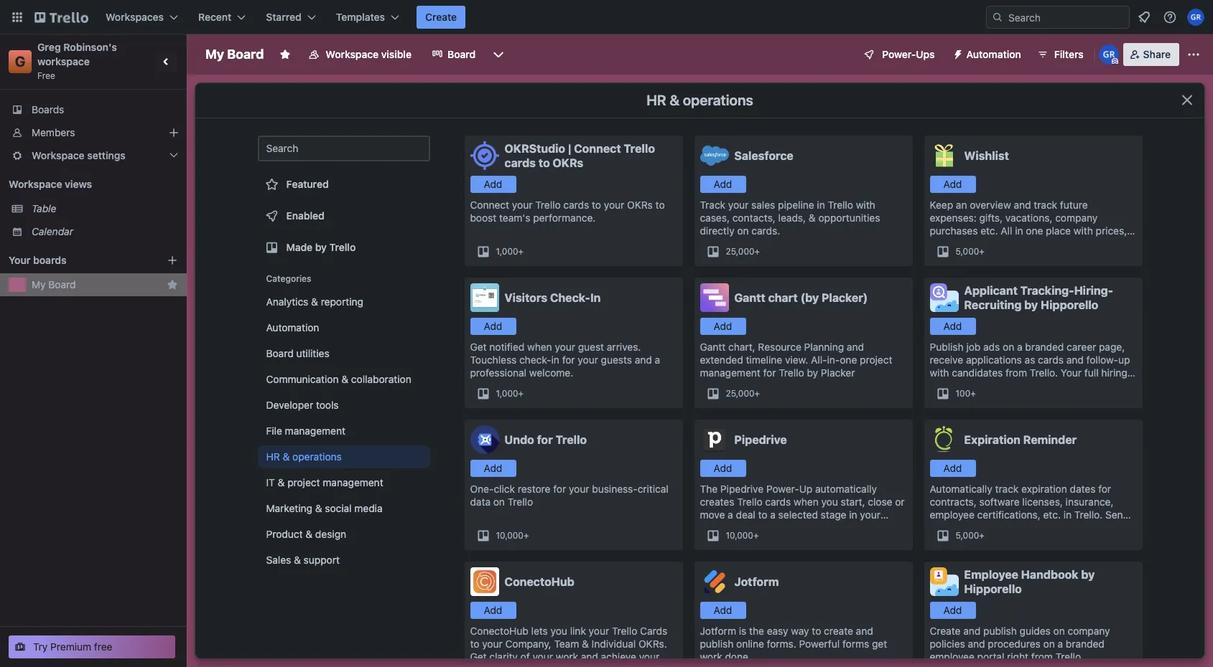 Task type: describe. For each thing, give the bounding box(es) containing it.
made by trello link
[[257, 233, 430, 262]]

pipedrive inside the pipedrive power-up automatically creates trello cards when you start, close or move a deal to a selected stage in your sales pipeline.
[[720, 483, 764, 496]]

goals
[[470, 664, 495, 668]]

& for sales & support link
[[294, 554, 301, 567]]

0 horizontal spatial automation
[[266, 322, 319, 334]]

future
[[1060, 199, 1088, 211]]

a left selected
[[770, 509, 776, 521]]

add button for gantt chart (by placker)
[[700, 318, 746, 335]]

this member is an admin of this board. image
[[1112, 58, 1118, 65]]

undo
[[505, 434, 534, 447]]

workspace navigation collapse icon image
[[157, 52, 177, 72]]

team
[[554, 638, 579, 651]]

procedures
[[988, 638, 1041, 651]]

candidates
[[952, 367, 1003, 379]]

pipeline inside the publish job ads on a branded career page, receive applications as cards and follow-up with candidates from trello. your full hiring pipeline
[[930, 380, 966, 392]]

enabled link
[[257, 202, 430, 231]]

cards.
[[751, 225, 780, 237]]

my inside text field
[[205, 47, 224, 62]]

employee
[[930, 651, 974, 664]]

add board image
[[167, 255, 178, 266]]

board inside button
[[48, 279, 76, 291]]

branded inside create and publish guides on company policies and procedures on a branded employee portal right from trello.
[[1066, 638, 1104, 651]]

made
[[286, 241, 313, 254]]

handbook
[[1021, 569, 1078, 582]]

and inside conectohub lets you link your trello cards to your company, team & individual okrs. get clarity of your work and achieve your goals
[[581, 651, 598, 664]]

media
[[354, 503, 382, 515]]

gantt for gantt chart, resource planning and extended timeline view. all-in-one project management for trello by placker
[[700, 341, 726, 353]]

your boards with 1 items element
[[9, 252, 145, 269]]

members link
[[0, 121, 187, 144]]

forms.
[[767, 638, 796, 651]]

filters
[[1054, 48, 1084, 60]]

trello inside track your sales pipeline in trello with cases, contacts, leads, & opportunities directly on cards.
[[828, 199, 853, 211]]

10,000 for undo for trello
[[496, 531, 524, 542]]

with inside the publish job ads on a branded career page, receive applications as cards and follow-up with candidates from trello. your full hiring pipeline
[[930, 367, 949, 379]]

okrs for to
[[553, 157, 583, 169]]

greg robinson's workspace free
[[37, 41, 120, 81]]

employee
[[964, 569, 1018, 582]]

conectohub for conectohub
[[505, 576, 574, 589]]

5,000 + for wishlist
[[956, 246, 985, 257]]

add button for okrstudio | connect trello cards to okrs
[[470, 176, 516, 193]]

marketing
[[266, 503, 312, 515]]

10,000 + for undo for trello
[[496, 531, 529, 542]]

share button
[[1123, 43, 1179, 66]]

1 vertical spatial hr & operations
[[266, 451, 342, 463]]

g link
[[9, 50, 32, 73]]

1,000 for okrstudio | connect trello cards to okrs
[[496, 246, 518, 257]]

add button for undo for trello
[[470, 460, 516, 478]]

10,000 + for pipedrive
[[726, 531, 759, 542]]

product & design link
[[257, 524, 430, 547]]

and inside the publish job ads on a branded career page, receive applications as cards and follow-up with candidates from trello. your full hiring pipeline
[[1066, 354, 1084, 366]]

add for jotform
[[714, 605, 732, 617]]

add for pipedrive
[[714, 463, 732, 475]]

workspace for workspace views
[[9, 178, 62, 190]]

table link
[[32, 202, 178, 216]]

on inside one-click restore for your business-critical data on trello
[[493, 496, 505, 508]]

by inside employee handbook by hipporello
[[1081, 569, 1095, 582]]

cards inside the publish job ads on a branded career page, receive applications as cards and follow-up with candidates from trello. your full hiring pipeline
[[1038, 354, 1064, 366]]

templates
[[336, 11, 385, 23]]

+ for undo for trello
[[524, 531, 529, 542]]

support
[[304, 554, 340, 567]]

settings
[[87, 149, 126, 162]]

your inside the pipedrive power-up automatically creates trello cards when you start, close or move a deal to a selected stage in your sales pipeline.
[[860, 509, 880, 521]]

+ for gantt chart (by placker)
[[754, 389, 760, 399]]

social
[[325, 503, 352, 515]]

0 vertical spatial pipedrive
[[734, 434, 787, 447]]

of
[[520, 651, 530, 664]]

featured link
[[257, 170, 430, 199]]

your inside one-click restore for your business-critical data on trello
[[569, 483, 589, 496]]

developer tools link
[[257, 394, 430, 417]]

get inside conectohub lets you link your trello cards to your company, team & individual okrs. get clarity of your work and achieve your goals
[[470, 651, 487, 664]]

workspace for workspace visible
[[326, 48, 379, 60]]

cards inside okrstudio | connect trello cards to okrs
[[505, 157, 536, 169]]

way
[[791, 626, 809, 638]]

board left utilities
[[266, 348, 293, 360]]

one-click restore for your business-critical data on trello
[[470, 483, 669, 508]]

with inside track your sales pipeline in trello with cases, contacts, leads, & opportunities directly on cards.
[[856, 199, 875, 211]]

you inside the pipedrive power-up automatically creates trello cards when you start, close or move a deal to a selected stage in your sales pipeline.
[[821, 496, 838, 508]]

applications
[[966, 354, 1022, 366]]

25,000 + for gantt chart (by placker)
[[726, 389, 760, 399]]

for right undo at bottom left
[[537, 434, 553, 447]]

notes.
[[985, 238, 1013, 250]]

professional
[[470, 367, 526, 379]]

company inside keep an overview and track future expenses: gifts, vacations, company purchases etc. all in one place with prices, photos and notes.
[[1055, 212, 1098, 224]]

trello inside the pipedrive power-up automatically creates trello cards when you start, close or move a deal to a selected stage in your sales pipeline.
[[737, 496, 762, 508]]

prices,
[[1096, 225, 1127, 237]]

filters button
[[1033, 43, 1088, 66]]

work inside conectohub lets you link your trello cards to your company, team & individual okrs. get clarity of your work and achieve your goals
[[556, 651, 578, 664]]

your up team's
[[512, 199, 532, 211]]

achieve
[[601, 651, 636, 664]]

1,000 + for visitors check-in
[[496, 389, 524, 399]]

Search field
[[1003, 6, 1129, 28]]

5,000 for expiration reminder
[[956, 531, 979, 542]]

5,000 + for expiration reminder
[[956, 531, 985, 542]]

trello right undo at bottom left
[[556, 434, 587, 447]]

and down etc.
[[965, 238, 982, 250]]

starred button
[[257, 6, 324, 29]]

your up clarity
[[482, 638, 503, 651]]

from inside the publish job ads on a branded career page, receive applications as cards and follow-up with candidates from trello. your full hiring pipeline
[[1005, 367, 1027, 379]]

automation button
[[946, 43, 1030, 66]]

add button for employee handbook by hipporello
[[930, 603, 976, 620]]

communication & collaboration
[[266, 373, 411, 386]]

recent button
[[190, 6, 254, 29]]

+ for okrstudio | connect trello cards to okrs
[[518, 246, 524, 257]]

25,000 + for salesforce
[[726, 246, 760, 257]]

keep an overview and track future expenses: gifts, vacations, company purchases etc. all in one place with prices, photos and notes.
[[930, 199, 1127, 250]]

on inside track your sales pipeline in trello with cases, contacts, leads, & opportunities directly on cards.
[[737, 225, 749, 237]]

portal
[[977, 651, 1004, 664]]

back to home image
[[34, 6, 88, 29]]

operations inside hr & operations link
[[292, 451, 342, 463]]

show menu image
[[1186, 47, 1201, 62]]

get inside get notified when your guest arrives. touchless check-in for your guests and a professional welcome.
[[470, 341, 487, 353]]

and up portal
[[968, 638, 985, 651]]

0 vertical spatial operations
[[683, 92, 753, 108]]

start,
[[841, 496, 865, 508]]

planning
[[804, 341, 844, 353]]

gantt for gantt chart (by placker)
[[734, 292, 765, 305]]

place
[[1046, 225, 1071, 237]]

keep
[[930, 199, 953, 211]]

trello inside conectohub lets you link your trello cards to your company, team & individual okrs. get clarity of your work and achieve your goals
[[612, 626, 637, 638]]

your down okrstudio | connect trello cards to okrs
[[604, 199, 624, 211]]

touchless
[[470, 354, 517, 366]]

sm image
[[946, 43, 966, 63]]

g
[[15, 53, 25, 70]]

trello inside okrstudio | connect trello cards to okrs
[[624, 142, 655, 155]]

overview
[[970, 199, 1011, 211]]

okrstudio
[[505, 142, 565, 155]]

add button for visitors check-in
[[470, 318, 516, 335]]

my board inside text field
[[205, 47, 264, 62]]

star or unstar board image
[[280, 49, 291, 60]]

workspace settings button
[[0, 144, 187, 167]]

file management
[[266, 425, 345, 437]]

25,000 for salesforce
[[726, 246, 754, 257]]

& for marketing & social media link
[[315, 503, 322, 515]]

connect inside okrstudio | connect trello cards to okrs
[[574, 142, 621, 155]]

guest
[[578, 341, 604, 353]]

a inside create and publish guides on company policies and procedures on a branded employee portal right from trello.
[[1058, 638, 1063, 651]]

2 vertical spatial management
[[323, 477, 383, 489]]

conectohub lets you link your trello cards to your company, team & individual okrs. get clarity of your work and achieve your goals
[[470, 626, 667, 668]]

expenses:
[[930, 212, 977, 224]]

add for wishlist
[[943, 178, 962, 190]]

featured
[[286, 178, 329, 190]]

add button for conectohub
[[470, 603, 516, 620]]

+ for expiration reminder
[[979, 531, 985, 542]]

expiration reminder
[[964, 434, 1077, 447]]

your inside the your boards with 1 items 'element'
[[9, 254, 31, 266]]

on right the guides
[[1053, 626, 1065, 638]]

trello inside gantt chart, resource planning and extended timeline view. all-in-one project management for trello by placker
[[779, 367, 804, 379]]

add for salesforce
[[714, 178, 732, 190]]

+ for visitors check-in
[[518, 389, 524, 399]]

to left track
[[655, 199, 665, 211]]

customize views image
[[491, 47, 506, 62]]

|
[[568, 142, 571, 155]]

visitors check-in
[[505, 292, 601, 305]]

try
[[33, 641, 48, 654]]

the
[[700, 483, 718, 496]]

create for create
[[425, 11, 457, 23]]

track
[[1034, 199, 1057, 211]]

power- inside button
[[882, 48, 916, 60]]

cards inside connect your trello cards to your okrs to boost team's performance.
[[563, 199, 589, 211]]

calendar
[[32, 226, 73, 238]]

hiring-
[[1074, 284, 1113, 297]]

one-
[[470, 483, 494, 496]]

one inside gantt chart, resource planning and extended timeline view. all-in-one project management for trello by placker
[[840, 354, 857, 366]]

& for hr & operations link
[[283, 451, 290, 463]]

on down the guides
[[1043, 638, 1055, 651]]

restore
[[518, 483, 550, 496]]

easy
[[767, 626, 788, 638]]

& inside conectohub lets you link your trello cards to your company, team & individual okrs. get clarity of your work and achieve your goals
[[582, 638, 589, 651]]

selected
[[778, 509, 818, 521]]

hr inside hr & operations link
[[266, 451, 280, 463]]

chart,
[[728, 341, 755, 353]]

critical
[[638, 483, 669, 496]]

to inside conectohub lets you link your trello cards to your company, team & individual okrs. get clarity of your work and achieve your goals
[[470, 638, 479, 651]]

your inside track your sales pipeline in trello with cases, contacts, leads, & opportunities directly on cards.
[[728, 199, 749, 211]]

add button for jotform
[[700, 603, 746, 620]]

& for analytics & reporting link
[[311, 296, 318, 308]]

workspaces button
[[97, 6, 187, 29]]

to inside the pipedrive power-up automatically creates trello cards when you start, close or move a deal to a selected stage in your sales pipeline.
[[758, 509, 767, 521]]

workspace views
[[9, 178, 92, 190]]

Board name text field
[[198, 43, 271, 66]]

trello. inside create and publish guides on company policies and procedures on a branded employee portal right from trello.
[[1056, 651, 1084, 664]]

ups
[[916, 48, 935, 60]]

to inside jotform is the easy way to create and publish online forms. powerful forms get work done.
[[812, 626, 821, 638]]

add for applicant tracking-hiring- recruiting by hipporello
[[943, 320, 962, 333]]

sales & support link
[[257, 549, 430, 572]]

sales
[[266, 554, 291, 567]]

add button for salesforce
[[700, 176, 746, 193]]

arrives.
[[607, 341, 641, 353]]

analytics & reporting
[[266, 296, 363, 308]]

file management link
[[257, 420, 430, 443]]

management inside gantt chart, resource planning and extended timeline view. all-in-one project management for trello by placker
[[700, 367, 760, 379]]

guests
[[601, 354, 632, 366]]

add button for applicant tracking-hiring- recruiting by hipporello
[[930, 318, 976, 335]]

visitors
[[505, 292, 547, 305]]

employee handbook by hipporello
[[964, 569, 1095, 596]]

product & design
[[266, 529, 346, 541]]

add for visitors check-in
[[484, 320, 502, 333]]

leads,
[[778, 212, 806, 224]]

automatically
[[815, 483, 877, 496]]

for inside one-click restore for your business-critical data on trello
[[553, 483, 566, 496]]

with inside keep an overview and track future expenses: gifts, vacations, company purchases etc. all in one place with prices, photos and notes.
[[1074, 225, 1093, 237]]

clarity
[[489, 651, 518, 664]]



Task type: vqa. For each thing, say whether or not it's contained in the screenshot.


Task type: locate. For each thing, give the bounding box(es) containing it.
0 horizontal spatial your
[[9, 254, 31, 266]]

2 10,000 from the left
[[726, 531, 753, 542]]

your left guest
[[555, 341, 575, 353]]

0 horizontal spatial pipeline
[[778, 199, 814, 211]]

1 1,000 + from the top
[[496, 246, 524, 257]]

open information menu image
[[1163, 10, 1177, 24]]

for inside get notified when your guest arrives. touchless check-in for your guests and a professional welcome.
[[562, 354, 575, 366]]

link
[[570, 626, 586, 638]]

10,000 for pipedrive
[[726, 531, 753, 542]]

jotform left is
[[700, 626, 736, 638]]

starred icon image
[[167, 279, 178, 291]]

and up forms
[[856, 626, 873, 638]]

1 vertical spatial branded
[[1066, 638, 1104, 651]]

company right the guides
[[1068, 626, 1110, 638]]

a inside get notified when your guest arrives. touchless check-in for your guests and a professional welcome.
[[655, 354, 660, 366]]

work inside jotform is the easy way to create and publish online forms. powerful forms get work done.
[[700, 651, 722, 664]]

board left the star or unstar board 'image'
[[227, 47, 264, 62]]

& for communication & collaboration link
[[341, 373, 348, 386]]

from inside create and publish guides on company policies and procedures on a branded employee portal right from trello.
[[1031, 651, 1053, 664]]

automation link
[[257, 317, 430, 340]]

cards
[[505, 157, 536, 169], [563, 199, 589, 211], [1038, 354, 1064, 366], [765, 496, 791, 508]]

categories
[[266, 274, 311, 284]]

get
[[872, 638, 887, 651]]

1 horizontal spatial you
[[821, 496, 838, 508]]

visible
[[381, 48, 412, 60]]

0 vertical spatial hr
[[646, 92, 666, 108]]

as
[[1025, 354, 1035, 366]]

for inside gantt chart, resource planning and extended timeline view. all-in-one project management for trello by placker
[[763, 367, 776, 379]]

+ down team's
[[518, 246, 524, 257]]

0 horizontal spatial gantt
[[700, 341, 726, 353]]

create for create and publish guides on company policies and procedures on a branded employee portal right from trello.
[[930, 626, 961, 638]]

when down up
[[794, 496, 819, 508]]

1 vertical spatial 1,000
[[496, 389, 518, 399]]

create inside button
[[425, 11, 457, 23]]

power- left sm icon
[[882, 48, 916, 60]]

and inside get notified when your guest arrives. touchless check-in for your guests and a professional welcome.
[[635, 354, 652, 366]]

add button down expiration
[[930, 460, 976, 478]]

extended
[[700, 354, 743, 366]]

policies
[[930, 638, 965, 651]]

add button up is
[[700, 603, 746, 620]]

my inside button
[[32, 279, 46, 291]]

okrs for your
[[627, 199, 653, 211]]

0 horizontal spatial my board
[[32, 279, 76, 291]]

0 horizontal spatial branded
[[1025, 341, 1064, 353]]

2 work from the left
[[700, 651, 722, 664]]

publish inside jotform is the easy way to create and publish online forms. powerful forms get work done.
[[700, 638, 733, 651]]

hiring
[[1101, 367, 1127, 379]]

1 vertical spatial 1,000 +
[[496, 389, 524, 399]]

5,000 + down the purchases
[[956, 246, 985, 257]]

trello up deal
[[737, 496, 762, 508]]

0 vertical spatial my board
[[205, 47, 264, 62]]

to down okrstudio
[[539, 157, 550, 169]]

1 10,000 from the left
[[496, 531, 524, 542]]

trello up performance.
[[535, 199, 561, 211]]

analytics & reporting link
[[257, 291, 430, 314]]

0 horizontal spatial with
[[856, 199, 875, 211]]

hipporello
[[1041, 299, 1098, 312], [964, 583, 1022, 596]]

in inside keep an overview and track future expenses: gifts, vacations, company purchases etc. all in one place with prices, photos and notes.
[[1015, 225, 1023, 237]]

+ for applicant tracking-hiring- recruiting by hipporello
[[970, 389, 976, 399]]

5,000 + up the employee
[[956, 531, 985, 542]]

1 horizontal spatial automation
[[966, 48, 1021, 60]]

workspace inside button
[[326, 48, 379, 60]]

a right ads
[[1017, 341, 1022, 353]]

sales up the contacts,
[[751, 199, 775, 211]]

+
[[518, 246, 524, 257], [754, 246, 760, 257], [979, 246, 985, 257], [518, 389, 524, 399], [754, 389, 760, 399], [970, 389, 976, 399], [524, 531, 529, 542], [753, 531, 759, 542], [979, 531, 985, 542]]

and up vacations,
[[1014, 199, 1031, 211]]

starred
[[266, 11, 301, 23]]

1 vertical spatial you
[[551, 626, 567, 638]]

add button up clarity
[[470, 603, 516, 620]]

0 vertical spatial your
[[9, 254, 31, 266]]

sales inside track your sales pipeline in trello with cases, contacts, leads, & opportunities directly on cards.
[[751, 199, 775, 211]]

1 vertical spatial workspace
[[32, 149, 84, 162]]

0 vertical spatial workspace
[[326, 48, 379, 60]]

greg robinson (gregrobinson96) image
[[1187, 9, 1204, 26]]

applicant
[[964, 284, 1018, 297]]

welcome.
[[529, 367, 573, 379]]

hr & operations link
[[257, 446, 430, 469]]

hipporello down tracking-
[[1041, 299, 1098, 312]]

1 vertical spatial sales
[[700, 522, 724, 534]]

my board down recent dropdown button
[[205, 47, 264, 62]]

1 25,000 + from the top
[[726, 246, 760, 257]]

okrs.
[[638, 638, 667, 651]]

1 vertical spatial automation
[[266, 322, 319, 334]]

it & project management
[[266, 477, 383, 489]]

or
[[895, 496, 905, 508]]

publish inside create and publish guides on company policies and procedures on a branded employee portal right from trello.
[[983, 626, 1017, 638]]

click
[[494, 483, 515, 496]]

your up individual on the bottom
[[589, 626, 609, 638]]

okrstudio | connect trello cards to okrs
[[505, 142, 655, 169]]

a right procedures
[[1058, 638, 1063, 651]]

add button up chart,
[[700, 318, 746, 335]]

Search text field
[[257, 136, 430, 162]]

0 vertical spatial branded
[[1025, 341, 1064, 353]]

0 horizontal spatial sales
[[700, 522, 724, 534]]

trello down enabled link
[[329, 241, 356, 254]]

from right the right
[[1031, 651, 1053, 664]]

& for "product & design" link
[[305, 529, 313, 541]]

by inside applicant tracking-hiring- recruiting by hipporello
[[1024, 299, 1038, 312]]

0 vertical spatial one
[[1026, 225, 1043, 237]]

publish
[[983, 626, 1017, 638], [700, 638, 733, 651]]

1 vertical spatial one
[[840, 354, 857, 366]]

1 horizontal spatial my
[[205, 47, 224, 62]]

sales inside the pipedrive power-up automatically creates trello cards when you start, close or move a deal to a selected stage in your sales pipeline.
[[700, 522, 724, 534]]

on down the contacts,
[[737, 225, 749, 237]]

1 vertical spatial company
[[1068, 626, 1110, 638]]

0 vertical spatial pipeline
[[778, 199, 814, 211]]

1 horizontal spatial 10,000 +
[[726, 531, 759, 542]]

5,000 for wishlist
[[956, 246, 979, 257]]

automation
[[966, 48, 1021, 60], [266, 322, 319, 334]]

directly
[[700, 225, 734, 237]]

board inside text field
[[227, 47, 264, 62]]

1 vertical spatial with
[[1074, 225, 1093, 237]]

a inside the publish job ads on a branded career page, receive applications as cards and follow-up with candidates from trello. your full hiring pipeline
[[1017, 341, 1022, 353]]

to up performance.
[[592, 199, 601, 211]]

+ for pipedrive
[[753, 531, 759, 542]]

0 vertical spatial okrs
[[553, 157, 583, 169]]

templates button
[[327, 6, 408, 29]]

for right 'restore' at the bottom
[[553, 483, 566, 496]]

your down okrs.
[[639, 651, 659, 664]]

jotform for jotform is the easy way to create and publish online forms. powerful forms get work done.
[[700, 626, 736, 638]]

to up goals
[[470, 638, 479, 651]]

my board inside button
[[32, 279, 76, 291]]

25,000 down extended
[[726, 389, 754, 399]]

1 horizontal spatial your
[[1061, 367, 1082, 379]]

on right ads
[[1003, 341, 1014, 353]]

primary element
[[0, 0, 1213, 34]]

0 vertical spatial from
[[1005, 367, 1027, 379]]

follow-
[[1086, 354, 1118, 366]]

0 vertical spatial company
[[1055, 212, 1098, 224]]

check-
[[550, 292, 590, 305]]

your left boards
[[9, 254, 31, 266]]

0 horizontal spatial power-
[[766, 483, 799, 496]]

publish up procedures
[[983, 626, 1017, 638]]

1 vertical spatial 25,000
[[726, 389, 754, 399]]

add button for pipedrive
[[700, 460, 746, 478]]

by right made
[[315, 241, 327, 254]]

is
[[739, 626, 746, 638]]

1 horizontal spatial hr
[[646, 92, 666, 108]]

trello inside connect your trello cards to your okrs to boost team's performance.
[[535, 199, 561, 211]]

add for conectohub
[[484, 605, 502, 617]]

add for gantt chart (by placker)
[[714, 320, 732, 333]]

and inside gantt chart, resource planning and extended timeline view. all-in-one project management for trello by placker
[[847, 341, 864, 353]]

workspace visible button
[[300, 43, 420, 66]]

your up the contacts,
[[728, 199, 749, 211]]

and up placker
[[847, 341, 864, 353]]

workspace for workspace settings
[[32, 149, 84, 162]]

cards right as
[[1038, 354, 1064, 366]]

reporting
[[321, 296, 363, 308]]

0 horizontal spatial connect
[[470, 199, 509, 211]]

0 horizontal spatial work
[[556, 651, 578, 664]]

0 vertical spatial jotform
[[734, 576, 779, 589]]

0 vertical spatial you
[[821, 496, 838, 508]]

1 vertical spatial jotform
[[700, 626, 736, 638]]

25,000 down "directly"
[[726, 246, 754, 257]]

2 1,000 + from the top
[[496, 389, 524, 399]]

gantt inside gantt chart, resource planning and extended timeline view. all-in-one project management for trello by placker
[[700, 341, 726, 353]]

try premium free button
[[9, 636, 175, 659]]

purchases
[[930, 225, 978, 237]]

0 vertical spatial power-
[[882, 48, 916, 60]]

1 vertical spatial management
[[285, 425, 345, 437]]

0 horizontal spatial hr & operations
[[266, 451, 342, 463]]

in right the all
[[1015, 225, 1023, 237]]

with right place
[[1074, 225, 1093, 237]]

1,000 down professional
[[496, 389, 518, 399]]

1,000 for visitors check-in
[[496, 389, 518, 399]]

wishlist
[[964, 149, 1009, 162]]

1 horizontal spatial okrs
[[627, 199, 653, 211]]

1 10,000 + from the left
[[496, 531, 529, 542]]

my board
[[205, 47, 264, 62], [32, 279, 76, 291]]

opportunities
[[818, 212, 880, 224]]

notified
[[489, 341, 524, 353]]

1 get from the top
[[470, 341, 487, 353]]

you inside conectohub lets you link your trello cards to your company, team & individual okrs. get clarity of your work and achieve your goals
[[551, 626, 567, 638]]

1 horizontal spatial operations
[[683, 92, 753, 108]]

1 1,000 from the top
[[496, 246, 518, 257]]

2 25,000 + from the top
[[726, 389, 760, 399]]

2 5,000 + from the top
[[956, 531, 985, 542]]

1 vertical spatial your
[[1061, 367, 1082, 379]]

work
[[556, 651, 578, 664], [700, 651, 722, 664]]

1 vertical spatial pipedrive
[[720, 483, 764, 496]]

0 vertical spatial 25,000
[[726, 246, 754, 257]]

add
[[484, 178, 502, 190], [714, 178, 732, 190], [943, 178, 962, 190], [484, 320, 502, 333], [714, 320, 732, 333], [943, 320, 962, 333], [484, 463, 502, 475], [714, 463, 732, 475], [943, 463, 962, 475], [484, 605, 502, 617], [714, 605, 732, 617], [943, 605, 962, 617]]

a left deal
[[728, 509, 733, 521]]

your down guest
[[578, 354, 598, 366]]

1 horizontal spatial hipporello
[[1041, 299, 1098, 312]]

0 horizontal spatial create
[[425, 11, 457, 23]]

hipporello inside applicant tracking-hiring- recruiting by hipporello
[[1041, 299, 1098, 312]]

add for okrstudio | connect trello cards to okrs
[[484, 178, 502, 190]]

0 horizontal spatial one
[[840, 354, 857, 366]]

1 vertical spatial hipporello
[[964, 583, 1022, 596]]

your right of
[[533, 651, 553, 664]]

& inside track your sales pipeline in trello with cases, contacts, leads, & opportunities directly on cards.
[[809, 212, 816, 224]]

my down your boards
[[32, 279, 46, 291]]

job
[[966, 341, 981, 353]]

to up 'powerful'
[[812, 626, 821, 638]]

create inside create and publish guides on company policies and procedures on a branded employee portal right from trello.
[[930, 626, 961, 638]]

in up welcome.
[[551, 354, 559, 366]]

utilities
[[296, 348, 329, 360]]

publish job ads on a branded career page, receive applications as cards and follow-up with candidates from trello. your full hiring pipeline
[[930, 341, 1130, 392]]

switch to… image
[[10, 10, 24, 24]]

0 vertical spatial conectohub
[[505, 576, 574, 589]]

by down all-
[[807, 367, 818, 379]]

1 vertical spatial power-
[[766, 483, 799, 496]]

connect
[[574, 142, 621, 155], [470, 199, 509, 211]]

pipeline.
[[726, 522, 766, 534]]

& for "it & project management" link
[[278, 477, 285, 489]]

add button up an
[[930, 176, 976, 193]]

0 horizontal spatial 10,000
[[496, 531, 524, 542]]

1 vertical spatial 25,000 +
[[726, 389, 760, 399]]

+ down 'restore' at the bottom
[[524, 531, 529, 542]]

track
[[700, 199, 725, 211]]

+ down candidates
[[970, 389, 976, 399]]

1 horizontal spatial one
[[1026, 225, 1043, 237]]

1 horizontal spatial hr & operations
[[646, 92, 753, 108]]

search image
[[992, 11, 1003, 23]]

+ down timeline
[[754, 389, 760, 399]]

board link
[[423, 43, 484, 66]]

operations
[[683, 92, 753, 108], [292, 451, 342, 463]]

0 vertical spatial 5,000
[[956, 246, 979, 257]]

1 vertical spatial 5,000
[[956, 531, 979, 542]]

recent
[[198, 11, 231, 23]]

automation inside button
[[966, 48, 1021, 60]]

you up stage
[[821, 496, 838, 508]]

your left 'business-'
[[569, 483, 589, 496]]

cards inside the pipedrive power-up automatically creates trello cards when you start, close or move a deal to a selected stage in your sales pipeline.
[[765, 496, 791, 508]]

add button up notified on the bottom
[[470, 318, 516, 335]]

0 horizontal spatial publish
[[700, 638, 733, 651]]

boost
[[470, 212, 496, 224]]

0 horizontal spatial you
[[551, 626, 567, 638]]

conectohub inside conectohub lets you link your trello cards to your company, team & individual okrs. get clarity of your work and achieve your goals
[[470, 626, 528, 638]]

1 vertical spatial pipeline
[[930, 380, 966, 392]]

1 horizontal spatial gantt
[[734, 292, 765, 305]]

1 vertical spatial my board
[[32, 279, 76, 291]]

power- inside the pipedrive power-up automatically creates trello cards when you start, close or move a deal to a selected stage in your sales pipeline.
[[766, 483, 799, 496]]

and up "policies"
[[963, 626, 981, 638]]

to
[[539, 157, 550, 169], [592, 199, 601, 211], [655, 199, 665, 211], [758, 509, 767, 521], [812, 626, 821, 638], [470, 638, 479, 651]]

from
[[1005, 367, 1027, 379], [1031, 651, 1053, 664]]

add button up one-
[[470, 460, 516, 478]]

company inside create and publish guides on company policies and procedures on a branded employee portal right from trello.
[[1068, 626, 1110, 638]]

automation up the 'board utilities'
[[266, 322, 319, 334]]

0 vertical spatial 5,000 +
[[956, 246, 985, 257]]

okrs inside connect your trello cards to your okrs to boost team's performance.
[[627, 199, 653, 211]]

when inside the pipedrive power-up automatically creates trello cards when you start, close or move a deal to a selected stage in your sales pipeline.
[[794, 496, 819, 508]]

by inside gantt chart, resource planning and extended timeline view. all-in-one project management for trello by placker
[[807, 367, 818, 379]]

add button up track
[[700, 176, 746, 193]]

1 horizontal spatial branded
[[1066, 638, 1104, 651]]

+ down professional
[[518, 389, 524, 399]]

branded inside the publish job ads on a branded career page, receive applications as cards and follow-up with candidates from trello. your full hiring pipeline
[[1025, 341, 1064, 353]]

check-
[[519, 354, 551, 366]]

in inside the pipedrive power-up automatically creates trello cards when you start, close or move a deal to a selected stage in your sales pipeline.
[[849, 509, 857, 521]]

connect inside connect your trello cards to your okrs to boost team's performance.
[[470, 199, 509, 211]]

0 notifications image
[[1135, 9, 1153, 26]]

add button for expiration reminder
[[930, 460, 976, 478]]

and down career
[[1066, 354, 1084, 366]]

salesforce
[[734, 149, 793, 162]]

add for employee handbook by hipporello
[[943, 605, 962, 617]]

2 10,000 + from the left
[[726, 531, 759, 542]]

calendar link
[[32, 225, 178, 239]]

sales & support
[[266, 554, 340, 567]]

track your sales pipeline in trello with cases, contacts, leads, & opportunities directly on cards.
[[700, 199, 880, 237]]

your boards
[[9, 254, 67, 266]]

0 vertical spatial management
[[700, 367, 760, 379]]

company,
[[505, 638, 551, 651]]

2 vertical spatial workspace
[[9, 178, 62, 190]]

5,000 down the purchases
[[956, 246, 979, 257]]

1 vertical spatial create
[[930, 626, 961, 638]]

0 vertical spatial hr & operations
[[646, 92, 753, 108]]

1 25,000 from the top
[[726, 246, 754, 257]]

1 work from the left
[[556, 651, 578, 664]]

automation down the search image
[[966, 48, 1021, 60]]

undo for trello
[[505, 434, 587, 447]]

branded
[[1025, 341, 1064, 353], [1066, 638, 1104, 651]]

jotform for jotform
[[734, 576, 779, 589]]

a right guests
[[655, 354, 660, 366]]

1 horizontal spatial create
[[930, 626, 961, 638]]

collaboration
[[351, 373, 411, 386]]

add button
[[470, 176, 516, 193], [700, 176, 746, 193], [930, 176, 976, 193], [470, 318, 516, 335], [700, 318, 746, 335], [930, 318, 976, 335], [470, 460, 516, 478], [700, 460, 746, 478], [930, 460, 976, 478], [470, 603, 516, 620], [700, 603, 746, 620], [930, 603, 976, 620]]

workspace settings
[[32, 149, 126, 162]]

1 vertical spatial conectohub
[[470, 626, 528, 638]]

sales down move
[[700, 522, 724, 534]]

all-
[[811, 354, 827, 366]]

done.
[[725, 651, 751, 664]]

pipeline up leads,
[[778, 199, 814, 211]]

one down vacations,
[[1026, 225, 1043, 237]]

1 vertical spatial get
[[470, 651, 487, 664]]

1 5,000 from the top
[[956, 246, 979, 257]]

2 5,000 from the top
[[956, 531, 979, 542]]

25,000
[[726, 246, 754, 257], [726, 389, 754, 399]]

on inside the publish job ads on a branded career page, receive applications as cards and follow-up with candidates from trello. your full hiring pipeline
[[1003, 341, 1014, 353]]

you up team
[[551, 626, 567, 638]]

hipporello inside employee handbook by hipporello
[[964, 583, 1022, 596]]

with down receive
[[930, 367, 949, 379]]

your down close
[[860, 509, 880, 521]]

add for expiration reminder
[[943, 463, 962, 475]]

project inside gantt chart, resource planning and extended timeline view. all-in-one project management for trello by placker
[[860, 354, 892, 366]]

robinson's
[[63, 41, 117, 53]]

branded up as
[[1025, 341, 1064, 353]]

your inside the publish job ads on a branded career page, receive applications as cards and follow-up with candidates from trello. your full hiring pipeline
[[1061, 367, 1082, 379]]

1 5,000 + from the top
[[956, 246, 985, 257]]

1 horizontal spatial 10,000
[[726, 531, 753, 542]]

1 vertical spatial my
[[32, 279, 46, 291]]

trello inside one-click restore for your business-critical data on trello
[[508, 496, 533, 508]]

0 vertical spatial 25,000 +
[[726, 246, 760, 257]]

0 vertical spatial automation
[[966, 48, 1021, 60]]

25,000 for gantt chart (by placker)
[[726, 389, 754, 399]]

ads
[[983, 341, 1000, 353]]

gantt up extended
[[700, 341, 726, 353]]

1,000 down team's
[[496, 246, 518, 257]]

trello. inside the publish job ads on a branded career page, receive applications as cards and follow-up with candidates from trello. your full hiring pipeline
[[1030, 367, 1058, 379]]

0 horizontal spatial project
[[287, 477, 320, 489]]

get up goals
[[470, 651, 487, 664]]

okrs inside okrstudio | connect trello cards to okrs
[[553, 157, 583, 169]]

0 vertical spatial hipporello
[[1041, 299, 1098, 312]]

1 vertical spatial publish
[[700, 638, 733, 651]]

premium
[[50, 641, 91, 654]]

developer tools
[[266, 399, 339, 412]]

1 horizontal spatial connect
[[574, 142, 621, 155]]

placker
[[821, 367, 855, 379]]

add button for wishlist
[[930, 176, 976, 193]]

0 horizontal spatial okrs
[[553, 157, 583, 169]]

add button up "policies"
[[930, 603, 976, 620]]

cards up selected
[[765, 496, 791, 508]]

file
[[266, 425, 282, 437]]

in down start,
[[849, 509, 857, 521]]

10,000 +
[[496, 531, 529, 542], [726, 531, 759, 542]]

2 25,000 from the top
[[726, 389, 754, 399]]

when inside get notified when your guest arrives. touchless check-in for your guests and a professional welcome.
[[527, 341, 552, 353]]

one inside keep an overview and track future expenses: gifts, vacations, company purchases etc. all in one place with prices, photos and notes.
[[1026, 225, 1043, 237]]

communication
[[266, 373, 339, 386]]

0 vertical spatial sales
[[751, 199, 775, 211]]

your left full
[[1061, 367, 1082, 379]]

conectohub for conectohub lets you link your trello cards to your company, team & individual okrs. get clarity of your work and achieve your goals
[[470, 626, 528, 638]]

team's
[[499, 212, 530, 224]]

jotform inside jotform is the easy way to create and publish online forms. powerful forms get work done.
[[700, 626, 736, 638]]

power-ups button
[[853, 43, 943, 66]]

0 vertical spatial 1,000
[[496, 246, 518, 257]]

add for undo for trello
[[484, 463, 502, 475]]

with
[[856, 199, 875, 211], [1074, 225, 1093, 237], [930, 367, 949, 379]]

your
[[512, 199, 532, 211], [604, 199, 624, 211], [728, 199, 749, 211], [555, 341, 575, 353], [578, 354, 598, 366], [569, 483, 589, 496], [860, 509, 880, 521], [589, 626, 609, 638], [482, 638, 503, 651], [533, 651, 553, 664], [639, 651, 659, 664]]

one up placker
[[840, 354, 857, 366]]

in inside get notified when your guest arrives. touchless check-in for your guests and a professional welcome.
[[551, 354, 559, 366]]

+ for wishlist
[[979, 246, 985, 257]]

2 1,000 from the top
[[496, 389, 518, 399]]

when up check- at the left
[[527, 341, 552, 353]]

trello down 'restore' at the bottom
[[508, 496, 533, 508]]

greg robinson (gregrobinson96) image
[[1099, 45, 1119, 65]]

0 horizontal spatial operations
[[292, 451, 342, 463]]

in
[[590, 292, 601, 305]]

1 horizontal spatial power-
[[882, 48, 916, 60]]

add button up publish
[[930, 318, 976, 335]]

1 horizontal spatial my board
[[205, 47, 264, 62]]

cases,
[[700, 212, 730, 224]]

by down tracking-
[[1024, 299, 1038, 312]]

0 vertical spatial with
[[856, 199, 875, 211]]

forms
[[842, 638, 869, 651]]

to inside okrstudio | connect trello cards to okrs
[[539, 157, 550, 169]]

1,000 + for okrstudio | connect trello cards to okrs
[[496, 246, 524, 257]]

full
[[1084, 367, 1099, 379]]

2 get from the top
[[470, 651, 487, 664]]

0 horizontal spatial hipporello
[[964, 583, 1022, 596]]

on down click
[[493, 496, 505, 508]]

in inside track your sales pipeline in trello with cases, contacts, leads, & opportunities directly on cards.
[[817, 199, 825, 211]]

in-
[[827, 354, 840, 366]]

25,000 + down cards. at right
[[726, 246, 760, 257]]

board left customize views image
[[447, 48, 476, 60]]

1 vertical spatial when
[[794, 496, 819, 508]]

1,000 + down professional
[[496, 389, 524, 399]]

and inside jotform is the easy way to create and publish online forms. powerful forms get work done.
[[856, 626, 873, 638]]

+ for salesforce
[[754, 246, 760, 257]]

add button up the boost
[[470, 176, 516, 193]]

management down "tools"
[[285, 425, 345, 437]]

workspace inside dropdown button
[[32, 149, 84, 162]]

1 vertical spatial from
[[1031, 651, 1053, 664]]

0 horizontal spatial hr
[[266, 451, 280, 463]]

workspace down members
[[32, 149, 84, 162]]

pipeline inside track your sales pipeline in trello with cases, contacts, leads, & opportunities directly on cards.
[[778, 199, 814, 211]]

etc.
[[980, 225, 998, 237]]

1 horizontal spatial publish
[[983, 626, 1017, 638]]

0 horizontal spatial from
[[1005, 367, 1027, 379]]

0 vertical spatial when
[[527, 341, 552, 353]]

1 vertical spatial project
[[287, 477, 320, 489]]



